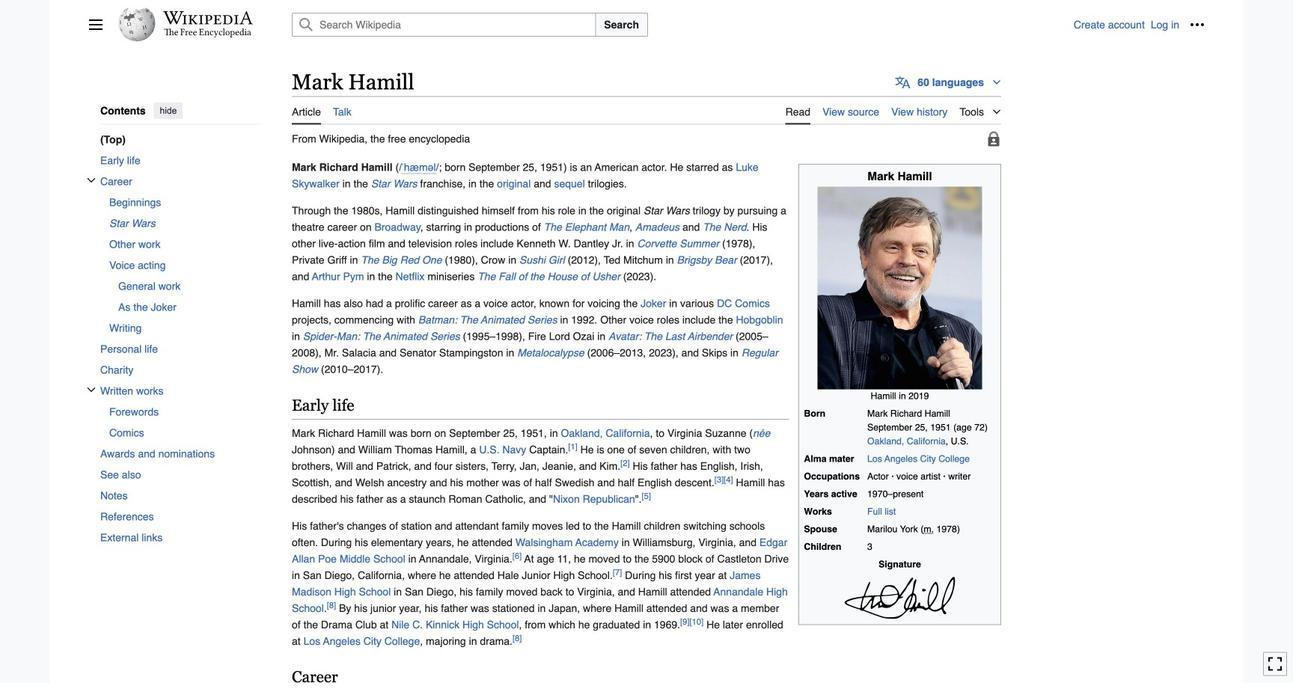 Task type: describe. For each thing, give the bounding box(es) containing it.
language progressive image
[[896, 75, 911, 90]]

personal tools navigation
[[1074, 13, 1210, 37]]



Task type: locate. For each thing, give the bounding box(es) containing it.
page semi-protected image
[[987, 131, 1002, 146]]

ellipsis image
[[1190, 17, 1205, 32]]

fullscreen image
[[1268, 657, 1283, 672]]

menu image
[[88, 17, 103, 32]]

wikipedia image
[[163, 11, 253, 25]]

x small image
[[87, 176, 96, 185]]

x small image
[[87, 385, 96, 394]]

main content
[[286, 67, 1205, 684]]

Search Wikipedia search field
[[292, 13, 596, 37]]

None search field
[[274, 13, 1074, 37]]

the free encyclopedia image
[[164, 28, 252, 38]]



Task type: vqa. For each thing, say whether or not it's contained in the screenshot.
Abishabis
no



